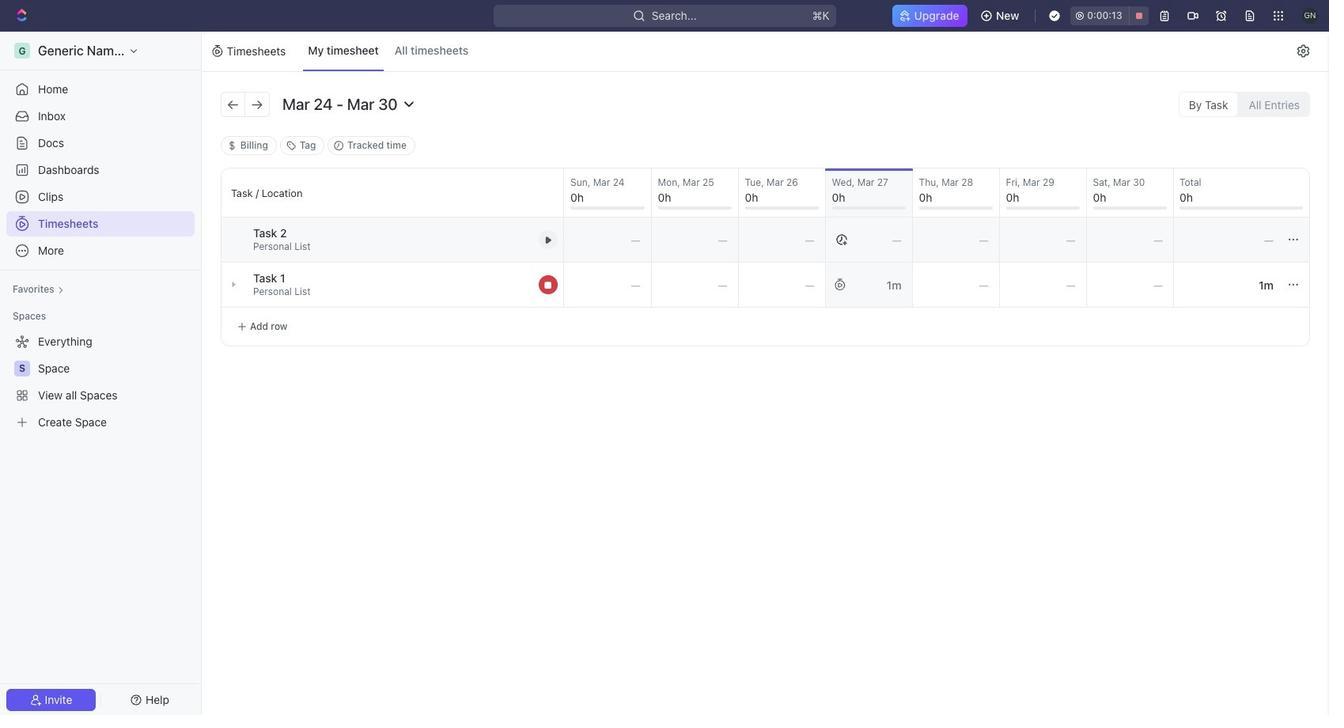 Task type: locate. For each thing, give the bounding box(es) containing it.
sidebar navigation
[[0, 32, 205, 715]]

— text field
[[564, 218, 651, 262], [652, 218, 738, 262], [739, 218, 825, 262], [1087, 218, 1173, 262], [1173, 218, 1284, 262], [739, 263, 825, 307], [1000, 263, 1086, 307], [1087, 263, 1173, 307], [1173, 263, 1284, 307]]

space, , element
[[14, 361, 30, 377]]

tree
[[6, 329, 195, 435]]

tree inside sidebar 'navigation'
[[6, 329, 195, 435]]

— text field
[[826, 218, 912, 262], [913, 218, 999, 262], [1000, 218, 1086, 262], [564, 263, 651, 307], [652, 263, 738, 307], [826, 263, 912, 307], [913, 263, 999, 307]]

generic name's workspace, , element
[[14, 43, 30, 59]]



Task type: vqa. For each thing, say whether or not it's contained in the screenshot.
Sidebar "navigation" in the left of the page
yes



